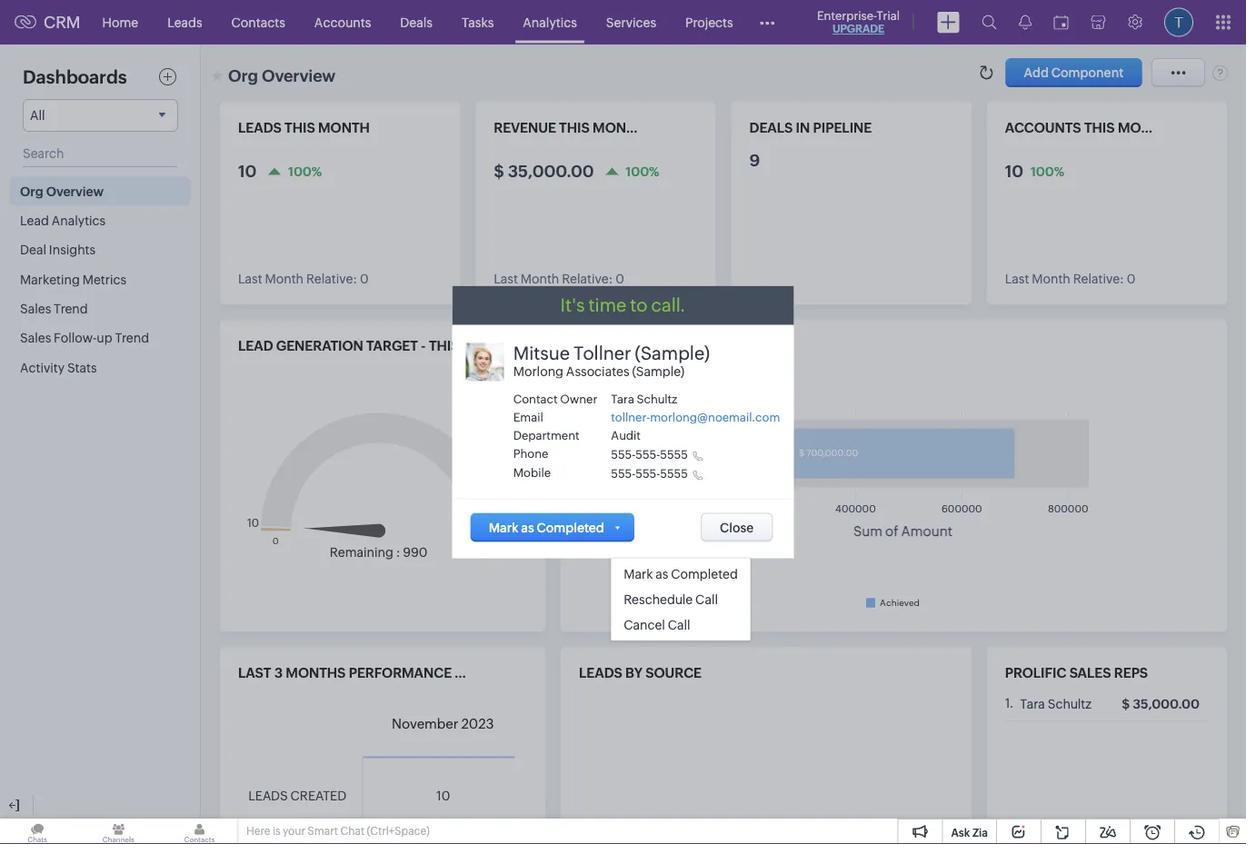 Task type: vqa. For each thing, say whether or not it's contained in the screenshot.
field
no



Task type: locate. For each thing, give the bounding box(es) containing it.
1 horizontal spatial mark
[[624, 567, 653, 581]]

sales up "activity"
[[20, 331, 51, 345]]

revenue for revenue this month
[[494, 120, 556, 136]]

2 horizontal spatial relative:
[[1073, 272, 1124, 286]]

0 horizontal spatial call
[[668, 618, 690, 632]]

0 vertical spatial revenue
[[494, 120, 556, 136]]

0 horizontal spatial $ 35,000.00
[[494, 162, 594, 180]]

call right reschedule
[[695, 592, 718, 607]]

1. tara schultz
[[1005, 696, 1092, 712]]

2 horizontal spatial month
[[1032, 272, 1071, 286]]

1 5555 from the top
[[660, 448, 688, 461]]

3
[[274, 665, 283, 681]]

year left "mitsue"
[[463, 338, 498, 354]]

10
[[238, 162, 257, 180], [1005, 162, 1024, 180], [436, 789, 450, 803]]

cancel
[[624, 618, 665, 632]]

accounts link
[[300, 0, 386, 44]]

1 horizontal spatial 0
[[616, 272, 624, 286]]

2 last from the left
[[494, 272, 518, 286]]

9
[[749, 151, 760, 170]]

contacts image
[[162, 819, 237, 844]]

schultz
[[637, 392, 677, 406], [1048, 697, 1092, 712]]

0 horizontal spatial 35,000.00
[[508, 162, 594, 180]]

1 horizontal spatial -
[[699, 338, 704, 354]]

trend
[[54, 301, 88, 316], [115, 331, 149, 345]]

sales down the marketing
[[20, 301, 51, 316]]

$ 35,000.00 down revenue this month
[[494, 162, 594, 180]]

sales trend
[[20, 301, 88, 316]]

month for 10
[[318, 120, 370, 136]]

35,000.00 down revenue this month
[[508, 162, 594, 180]]

completed up reschedule call
[[671, 567, 738, 581]]

target right generation
[[366, 338, 418, 354]]

leads created
[[248, 788, 347, 803]]

2023
[[461, 716, 494, 732]]

tara up tollner-
[[611, 392, 634, 406]]

tara
[[611, 392, 634, 406], [1020, 697, 1045, 712]]

(sample)
[[635, 343, 710, 364], [632, 364, 685, 378]]

completed down mobile
[[537, 520, 604, 535]]

1 month from the left
[[318, 120, 370, 136]]

1 vertical spatial tara
[[1020, 697, 1045, 712]]

completed
[[537, 520, 604, 535], [671, 567, 738, 581]]

0 vertical spatial schultz
[[637, 392, 677, 406]]

-
[[421, 338, 426, 354], [699, 338, 704, 354]]

1 horizontal spatial 100%
[[626, 164, 659, 178]]

channels image
[[81, 819, 156, 844]]

sales
[[1070, 665, 1111, 681]]

0 horizontal spatial 0
[[360, 272, 369, 286]]

0 vertical spatial call
[[695, 592, 718, 607]]

1 vertical spatial 555-555-5555
[[611, 467, 688, 480]]

analytics right tasks
[[523, 15, 577, 30]]

0 horizontal spatial -
[[421, 338, 426, 354]]

november
[[392, 716, 458, 732]]

3 100% from the left
[[1031, 164, 1064, 178]]

1 vertical spatial trend
[[115, 331, 149, 345]]

1 vertical spatial as
[[656, 567, 668, 581]]

schultz down prolific sales reps
[[1048, 697, 1092, 712]]

0 horizontal spatial mark
[[489, 520, 519, 535]]

mark down mobile
[[489, 520, 519, 535]]

trend down the marketing metrics
[[54, 301, 88, 316]]

it's
[[560, 295, 585, 316]]

1 horizontal spatial last
[[494, 272, 518, 286]]

leads for leads this month
[[238, 120, 282, 136]]

last for $ 35,000.00
[[494, 272, 518, 286]]

0 horizontal spatial revenue
[[494, 120, 556, 136]]

2 last month relative: 0 from the left
[[494, 272, 624, 286]]

0 vertical spatial trend
[[54, 301, 88, 316]]

month for $ 35,000.00
[[593, 120, 644, 136]]

sales follow-up trend link
[[9, 323, 191, 353]]

0 horizontal spatial analytics
[[52, 213, 106, 228]]

1 horizontal spatial schultz
[[1048, 697, 1092, 712]]

tollner
[[574, 343, 631, 364]]

1 last month relative: 0 from the left
[[238, 272, 369, 286]]

2 horizontal spatial last
[[1005, 272, 1029, 286]]

2 horizontal spatial last month relative: 0
[[1005, 272, 1136, 286]]

10 down november 2023
[[436, 789, 450, 803]]

0 horizontal spatial month
[[265, 272, 304, 286]]

revenue
[[494, 120, 556, 136], [579, 338, 641, 354]]

prolific sales reps
[[1005, 665, 1148, 681]]

1 horizontal spatial completed
[[671, 567, 738, 581]]

0 horizontal spatial year
[[463, 338, 498, 354]]

1 horizontal spatial year
[[741, 338, 775, 354]]

1 vertical spatial sales
[[20, 331, 51, 345]]

2 0 from the left
[[616, 272, 624, 286]]

1 horizontal spatial revenue
[[579, 338, 641, 354]]

contact
[[513, 392, 558, 406]]

10 down leads this month
[[238, 162, 257, 180]]

1 horizontal spatial relative:
[[562, 272, 613, 286]]

0 vertical spatial sales
[[20, 301, 51, 316]]

2 100% from the left
[[626, 164, 659, 178]]

mark as completed up reschedule call
[[624, 567, 738, 581]]

None button
[[1006, 58, 1142, 87], [701, 513, 773, 542], [1006, 58, 1142, 87], [701, 513, 773, 542]]

is
[[273, 825, 280, 838]]

months
[[286, 665, 346, 681]]

follow-
[[54, 331, 97, 345]]

0 horizontal spatial $
[[494, 162, 504, 180]]

org overview
[[20, 184, 104, 198]]

$
[[494, 162, 504, 180], [1122, 697, 1130, 712]]

last
[[238, 272, 262, 286], [494, 272, 518, 286], [1005, 272, 1029, 286]]

0 vertical spatial analytics
[[523, 15, 577, 30]]

time
[[589, 295, 626, 316]]

1 - from the left
[[421, 338, 426, 354]]

mark as completed down mobile
[[489, 520, 604, 535]]

0 vertical spatial leads
[[238, 120, 282, 136]]

call down reschedule call
[[668, 618, 690, 632]]

$ 35,000.00 down the reps at the right bottom of page
[[1122, 697, 1200, 712]]

zia
[[972, 827, 988, 839]]

smart
[[308, 825, 338, 838]]

2 relative: from the left
[[562, 272, 613, 286]]

1 relative: from the left
[[306, 272, 357, 286]]

1 vertical spatial analytics
[[52, 213, 106, 228]]

1 vertical spatial leads
[[579, 665, 622, 681]]

schultz up tollner-
[[637, 392, 677, 406]]

1 vertical spatial $ 35,000.00
[[1122, 697, 1200, 712]]

0 horizontal spatial last
[[238, 272, 262, 286]]

tara right 1.
[[1020, 697, 1045, 712]]

reschedule call
[[624, 592, 718, 607]]

services link
[[592, 0, 671, 44]]

1 horizontal spatial as
[[656, 567, 668, 581]]

in
[[796, 120, 810, 136]]

2 sales from the top
[[20, 331, 51, 345]]

1 last from the left
[[238, 272, 262, 286]]

last for 10
[[238, 272, 262, 286]]

month
[[265, 272, 304, 286], [521, 272, 559, 286], [1032, 272, 1071, 286]]

1 horizontal spatial tara
[[1020, 697, 1045, 712]]

month
[[318, 120, 370, 136], [593, 120, 644, 136], [1118, 120, 1169, 136]]

1 horizontal spatial target
[[644, 338, 696, 354]]

1 vertical spatial revenue
[[579, 338, 641, 354]]

1 vertical spatial $
[[1122, 697, 1130, 712]]

call for cancel call
[[668, 618, 690, 632]]

org
[[20, 184, 43, 198]]

2 horizontal spatial 100%
[[1031, 164, 1064, 178]]

0 horizontal spatial relative:
[[306, 272, 357, 286]]

100% down leads this month
[[288, 164, 322, 178]]

leads link
[[153, 0, 217, 44]]

0 horizontal spatial schultz
[[637, 392, 677, 406]]

analytics down overview
[[52, 213, 106, 228]]

last month relative: 0
[[238, 272, 369, 286], [494, 272, 624, 286], [1005, 272, 1136, 286]]

call
[[695, 592, 718, 607], [668, 618, 690, 632]]

1 horizontal spatial mark as completed
[[624, 567, 738, 581]]

achieved
[[880, 598, 920, 608]]

1 555-555-5555 from the top
[[611, 448, 688, 461]]

enterprise-
[[817, 9, 877, 22]]

0 horizontal spatial last month relative: 0
[[238, 272, 369, 286]]

last month relative: 0 for $ 35,000.00
[[494, 272, 624, 286]]

this for accounts
[[1084, 120, 1115, 136]]

10 down accounts
[[1005, 162, 1024, 180]]

leads
[[167, 15, 202, 30]]

(sample) up the tara schultz
[[632, 364, 685, 378]]

1 month from the left
[[265, 272, 304, 286]]

analytics link
[[508, 0, 592, 44]]

projects link
[[671, 0, 748, 44]]

0 vertical spatial 555-555-5555
[[611, 448, 688, 461]]

chats image
[[0, 819, 75, 844]]

relative:
[[306, 272, 357, 286], [562, 272, 613, 286], [1073, 272, 1124, 286]]

2 horizontal spatial month
[[1118, 120, 1169, 136]]

tara inside 1. tara schultz
[[1020, 697, 1045, 712]]

1 horizontal spatial analytics
[[523, 15, 577, 30]]

1 vertical spatial 35,000.00
[[1133, 697, 1200, 712]]

november 2023
[[392, 716, 494, 732]]

accounts this month
[[1005, 120, 1169, 136]]

2 month from the left
[[521, 272, 559, 286]]

home link
[[88, 0, 153, 44]]

1 vertical spatial completed
[[671, 567, 738, 581]]

as down mobile
[[521, 520, 534, 535]]

1 horizontal spatial month
[[521, 272, 559, 286]]

$ down the reps at the right bottom of page
[[1122, 697, 1130, 712]]

help image
[[1212, 65, 1228, 81]]

0 vertical spatial 35,000.00
[[508, 162, 594, 180]]

as
[[521, 520, 534, 535], [656, 567, 668, 581]]

monitor
[[455, 665, 520, 681]]

0 horizontal spatial completed
[[537, 520, 604, 535]]

0 vertical spatial 5555
[[660, 448, 688, 461]]

sales trend link
[[9, 294, 191, 323]]

555-
[[611, 448, 636, 461], [636, 448, 660, 461], [611, 467, 636, 480], [636, 467, 660, 480]]

2 5555 from the top
[[660, 467, 688, 480]]

crm link
[[15, 13, 81, 32]]

1 horizontal spatial last month relative: 0
[[494, 272, 624, 286]]

0 vertical spatial tara
[[611, 392, 634, 406]]

mark up reschedule
[[624, 567, 653, 581]]

0 horizontal spatial month
[[318, 120, 370, 136]]

0 horizontal spatial mark as completed
[[489, 520, 604, 535]]

mark as completed
[[489, 520, 604, 535], [624, 567, 738, 581]]

1 horizontal spatial $
[[1122, 697, 1130, 712]]

2 target from the left
[[644, 338, 696, 354]]

analytics inside analytics link
[[523, 15, 577, 30]]

1 0 from the left
[[360, 272, 369, 286]]

1 vertical spatial schultz
[[1048, 697, 1092, 712]]

2 vertical spatial leads
[[248, 788, 288, 803]]

1 horizontal spatial $ 35,000.00
[[1122, 697, 1200, 712]]

mitsue tollner (sample) morlong associates (sample)
[[513, 343, 710, 378]]

0 horizontal spatial 100%
[[288, 164, 322, 178]]

0 vertical spatial $ 35,000.00
[[494, 162, 594, 180]]

2 month from the left
[[593, 120, 644, 136]]

1 horizontal spatial trend
[[115, 331, 149, 345]]

it's time to call.
[[560, 295, 686, 316]]

555-555-5555 for phone
[[611, 448, 688, 461]]

0
[[360, 272, 369, 286], [616, 272, 624, 286], [1127, 272, 1136, 286]]

to
[[630, 295, 648, 316]]

trend right up
[[115, 331, 149, 345]]

created
[[290, 788, 347, 803]]

1 horizontal spatial call
[[695, 592, 718, 607]]

0 vertical spatial mark as completed
[[489, 520, 604, 535]]

5555 for mobile
[[660, 467, 688, 480]]

lead
[[238, 338, 273, 354]]

activity stats
[[20, 360, 97, 375]]

1 vertical spatial call
[[668, 618, 690, 632]]

as up reschedule
[[656, 567, 668, 581]]

0 horizontal spatial as
[[521, 520, 534, 535]]

stats
[[67, 360, 97, 375]]

deal insights link
[[9, 235, 191, 264]]

2 horizontal spatial 0
[[1127, 272, 1136, 286]]

1 horizontal spatial 10
[[436, 789, 450, 803]]

0 vertical spatial as
[[521, 520, 534, 535]]

0 horizontal spatial target
[[366, 338, 418, 354]]

overview
[[46, 184, 104, 198]]

1 vertical spatial 5555
[[660, 467, 688, 480]]

lead analytics link
[[9, 206, 191, 235]]

100% inside 10 100%
[[1031, 164, 1064, 178]]

0 vertical spatial $
[[494, 162, 504, 180]]

100% down accounts
[[1031, 164, 1064, 178]]

last month relative: 0 for 10
[[238, 272, 369, 286]]

year up morlong@noemail.com
[[741, 338, 775, 354]]

100% down revenue this month
[[626, 164, 659, 178]]

target down the call.
[[644, 338, 696, 354]]

1 horizontal spatial month
[[593, 120, 644, 136]]

Search text field
[[23, 141, 177, 167]]

0 vertical spatial completed
[[537, 520, 604, 535]]

35,000.00 down the reps at the right bottom of page
[[1133, 697, 1200, 712]]

2 year from the left
[[741, 338, 775, 354]]

target
[[366, 338, 418, 354], [644, 338, 696, 354]]

chat
[[340, 825, 365, 838]]

1 100% from the left
[[288, 164, 322, 178]]

year
[[463, 338, 498, 354], [741, 338, 775, 354]]

1 sales from the top
[[20, 301, 51, 316]]

555-555-5555 for mobile
[[611, 467, 688, 480]]

tollner-morlong@noemail.com link
[[611, 410, 780, 424]]

2 555-555-5555 from the top
[[611, 467, 688, 480]]

sales
[[20, 301, 51, 316], [20, 331, 51, 345]]

leads
[[238, 120, 282, 136], [579, 665, 622, 681], [248, 788, 288, 803]]

$ down revenue this month
[[494, 162, 504, 180]]



Task type: describe. For each thing, give the bounding box(es) containing it.
department
[[513, 428, 580, 442]]

reps
[[1114, 665, 1148, 681]]

analytics inside lead analytics "link"
[[52, 213, 106, 228]]

here is your smart chat (ctrl+space)
[[246, 825, 430, 838]]

lead analytics
[[20, 213, 106, 228]]

here
[[246, 825, 270, 838]]

0 horizontal spatial trend
[[54, 301, 88, 316]]

tasks link
[[447, 0, 508, 44]]

reschedule
[[624, 592, 693, 607]]

deal
[[20, 243, 46, 257]]

prolific
[[1005, 665, 1067, 681]]

contacts link
[[217, 0, 300, 44]]

crm
[[44, 13, 81, 32]]

(ctrl+space)
[[367, 825, 430, 838]]

performance
[[349, 665, 452, 681]]

relative: for 10
[[306, 272, 357, 286]]

leads for leads by source
[[579, 665, 622, 681]]

0 for 10
[[360, 272, 369, 286]]

activity stats link
[[9, 353, 191, 382]]

by
[[625, 665, 643, 681]]

(sample) down the call.
[[635, 343, 710, 364]]

marketing metrics link
[[9, 264, 191, 294]]

sales follow-up trend
[[20, 331, 149, 345]]

org overview link
[[9, 176, 191, 206]]

1 vertical spatial mark as completed
[[624, 567, 738, 581]]

2 horizontal spatial 10
[[1005, 162, 1024, 180]]

ask zia
[[951, 827, 988, 839]]

deal insights
[[20, 243, 96, 257]]

0 vertical spatial mark
[[489, 520, 519, 535]]

email
[[513, 410, 543, 424]]

metrics
[[82, 272, 126, 287]]

tollner-morlong@noemail.com
[[611, 410, 780, 424]]

projects
[[685, 15, 733, 30]]

tollner-
[[611, 410, 650, 424]]

accounts
[[1005, 120, 1081, 136]]

schultz inside 1. tara schultz
[[1048, 697, 1092, 712]]

this for revenue
[[559, 120, 590, 136]]

leads by source
[[579, 665, 702, 681]]

last
[[238, 665, 271, 681]]

last 3 months performance monitor
[[238, 665, 520, 681]]

activity
[[20, 360, 65, 375]]

call for reschedule call
[[695, 592, 718, 607]]

morlong
[[513, 364, 563, 378]]

pipeline
[[813, 120, 872, 136]]

accounts
[[314, 15, 371, 30]]

1 target from the left
[[366, 338, 418, 354]]

enterprise-trial upgrade
[[817, 9, 900, 35]]

lead
[[20, 213, 49, 228]]

0 horizontal spatial 10
[[238, 162, 257, 180]]

100% for 10
[[288, 164, 322, 178]]

3 last month relative: 0 from the left
[[1005, 272, 1136, 286]]

mitsue tollner (sample) link
[[513, 343, 740, 364]]

generation
[[276, 338, 363, 354]]

revenue for revenue target - this year
[[579, 338, 641, 354]]

call.
[[651, 295, 686, 316]]

upgrade
[[832, 23, 884, 35]]

3 relative: from the left
[[1073, 272, 1124, 286]]

tasks
[[462, 15, 494, 30]]

ask
[[951, 827, 970, 839]]

0 horizontal spatial tara
[[611, 392, 634, 406]]

dashboards
[[23, 67, 127, 88]]

revenue target - this year
[[579, 338, 775, 354]]

home
[[102, 15, 138, 30]]

deals
[[400, 15, 433, 30]]

1 vertical spatial mark
[[624, 567, 653, 581]]

this for leads
[[285, 120, 315, 136]]

relative: for $ 35,000.00
[[562, 272, 613, 286]]

month for 10
[[265, 272, 304, 286]]

sales for sales follow-up trend
[[20, 331, 51, 345]]

lead generation target - this year
[[238, 338, 498, 354]]

marketing
[[20, 272, 80, 287]]

5555 for phone
[[660, 448, 688, 461]]

contacts
[[231, 15, 285, 30]]

deals
[[749, 120, 793, 136]]

contact owner
[[513, 392, 597, 406]]

0 for $ 35,000.00
[[616, 272, 624, 286]]

leads this month
[[238, 120, 370, 136]]

1 horizontal spatial 35,000.00
[[1133, 697, 1200, 712]]

cancel call
[[624, 618, 690, 632]]

3 month from the left
[[1032, 272, 1071, 286]]

morlong associates (sample) link
[[513, 364, 740, 378]]

1 year from the left
[[463, 338, 498, 354]]

services
[[606, 15, 656, 30]]

owner
[[560, 392, 597, 406]]

1.
[[1005, 696, 1014, 711]]

3 month from the left
[[1118, 120, 1169, 136]]

leads for leads created
[[248, 788, 288, 803]]

trial
[[877, 9, 900, 22]]

3 last from the left
[[1005, 272, 1029, 286]]

100% for $ 35,000.00
[[626, 164, 659, 178]]

deals link
[[386, 0, 447, 44]]

3 0 from the left
[[1127, 272, 1136, 286]]

your
[[283, 825, 305, 838]]

tara schultz
[[611, 392, 677, 406]]

2 - from the left
[[699, 338, 704, 354]]

month for $ 35,000.00
[[521, 272, 559, 286]]

audit
[[611, 428, 641, 442]]

revenue this month
[[494, 120, 644, 136]]

10 100%
[[1005, 162, 1064, 180]]

deals in pipeline
[[749, 120, 872, 136]]

sales for sales trend
[[20, 301, 51, 316]]



